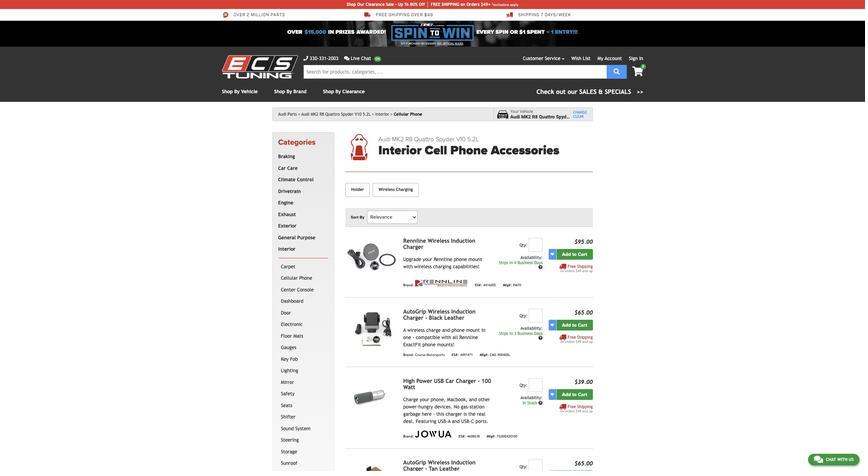 Task type: vqa. For each thing, say whether or not it's contained in the screenshot.
Rennline Wireless Induction Charger Qty:
yes



Task type: describe. For each thing, give the bounding box(es) containing it.
0 horizontal spatial vehicle
[[241, 89, 258, 94]]

add to cart button for $95.00
[[557, 249, 593, 260]]

0 vertical spatial cellular
[[394, 112, 409, 117]]

all
[[453, 335, 458, 340]]

r8 for audi mk2 r8 quattro spyder v10 5.2l interior cell phone accessories
[[406, 135, 413, 143]]

orders
[[467, 2, 480, 7]]

spyder for audi mk2 r8 quattro spyder v10 5.2l interior cell phone accessories
[[436, 135, 455, 143]]

in left prizes
[[328, 29, 334, 36]]

by right sort
[[360, 215, 365, 220]]

brand: for rennline wireless induction charger
[[403, 283, 414, 287]]

shop for shop by vehicle
[[222, 89, 233, 94]]

center console link
[[280, 284, 327, 296]]

3
[[514, 331, 517, 336]]

holder link
[[345, 183, 370, 197]]

ships for autogrip wireless induction charger - black leather
[[499, 331, 508, 336]]

add for $95.00
[[562, 251, 571, 257]]

ships in 3 business days
[[499, 331, 543, 336]]

charge
[[426, 327, 441, 333]]

orders for $39.00
[[565, 409, 575, 413]]

charger inside high power usb car charger - 100 watt
[[456, 378, 476, 385]]

1 vertical spatial mfg#:
[[480, 353, 489, 357]]

on for autogrip wireless induction charger - black leather
[[561, 340, 564, 344]]

5.2l inside your vehicle audi mk2 r8 quattro spyder v10 5.2l
[[582, 114, 591, 120]]

- inside the autogrip wireless induction charger - black leather
[[425, 315, 427, 321]]

interior inside category navigation element
[[278, 246, 296, 252]]

0 vertical spatial cellular phone
[[394, 112, 422, 117]]

331-
[[319, 56, 329, 61]]

charger for autogrip wireless induction charger - black leather
[[403, 315, 424, 321]]

purchase
[[406, 42, 420, 45]]

autogrip wireless induction charger - tan leather
[[403, 460, 476, 471]]

clearance for by
[[343, 89, 365, 94]]

add to wish list image for $65.00
[[551, 323, 554, 327]]

to for $65.00
[[573, 322, 577, 328]]

1 vertical spatial es#:
[[452, 353, 459, 357]]

orders for $65.00
[[565, 340, 575, 344]]

es#: for induction
[[475, 283, 482, 287]]

5.2l for audi mk2 r8 quattro spyder v10 5.2l
[[363, 112, 371, 117]]

general purpose link
[[277, 232, 327, 244]]

exterior
[[278, 223, 297, 229]]

storage link
[[280, 446, 327, 458]]

climate control link
[[277, 174, 327, 186]]

hungry
[[419, 404, 433, 410]]

ping
[[450, 2, 460, 7]]

audi mk2 r8 quattro spyder v10 5.2l
[[302, 112, 371, 117]]

accessories
[[491, 143, 560, 158]]

car inside high power usb car charger - 100 watt
[[446, 378, 454, 385]]

by for vehicle
[[234, 89, 240, 94]]

cart for $65.00
[[578, 322, 588, 328]]

ecs tuning image
[[222, 55, 298, 78]]

apply
[[510, 3, 519, 6]]

engine link
[[277, 197, 327, 209]]

free shipping on orders $49 and up for $39.00
[[561, 405, 593, 413]]

necessary.
[[421, 42, 437, 45]]

wireless charging
[[379, 187, 413, 192]]

mfg#: cm2.90040bl
[[480, 353, 511, 357]]

audi for audi mk2 r8 quattro spyder v10 5.2l interior cell phone accessories
[[379, 135, 391, 143]]

1 vertical spatial interior link
[[277, 244, 327, 255]]

0 horizontal spatial in
[[523, 401, 526, 406]]

carpet link
[[280, 261, 327, 273]]

availability: for $39.00
[[521, 396, 543, 400]]

induction for rennline wireless induction charger
[[451, 238, 476, 244]]

center console
[[281, 287, 314, 293]]

floor
[[281, 333, 292, 339]]

high
[[403, 378, 415, 385]]

shop by clearance
[[323, 89, 365, 94]]

quattro for audi mk2 r8 quattro spyder v10 5.2l
[[325, 112, 340, 117]]

$1
[[520, 29, 526, 36]]

rennline inside a wireless charge and phone mount in one - compatible with all rennline exactfit phone mounts!
[[460, 335, 478, 340]]

add to cart button for $65.00
[[557, 320, 593, 331]]

up for $39.00
[[589, 409, 593, 413]]

center
[[281, 287, 296, 293]]

mats
[[294, 333, 303, 339]]

shifter link
[[280, 412, 327, 423]]

door link
[[280, 307, 327, 319]]

upgrade your rennline phone mount with wireless charging capabilities!
[[403, 257, 482, 269]]

=
[[547, 29, 550, 36]]

es#4491471 - cm2.90040bl - autogrip wireless induction charger - black leather - a wireless charge and phone mount in one - compatible with all rennline exactfit phone mounts! - course motorsports - audi bmw volkswagen mercedes benz mini porsche image
[[345, 309, 398, 348]]

in inside a wireless charge and phone mount in one - compatible with all rennline exactfit phone mounts!
[[482, 327, 486, 333]]

2 vertical spatial phone
[[423, 342, 436, 347]]

see
[[437, 42, 442, 45]]

v10 for audi mk2 r8 quattro spyder v10 5.2l
[[355, 112, 362, 117]]

no purchase necessary. see official rules .
[[401, 42, 464, 45]]

cell
[[425, 143, 447, 158]]

capabilities!
[[453, 264, 480, 269]]

4608638
[[467, 435, 480, 438]]

floor mats link
[[280, 331, 327, 342]]

charger for autogrip wireless induction charger - tan leather
[[403, 466, 424, 471]]

mirror
[[281, 380, 294, 385]]

availability: for $65.00
[[521, 326, 543, 331]]

charger
[[446, 412, 462, 417]]

days for $95.00
[[534, 260, 543, 265]]

sales & specials
[[580, 88, 632, 95]]

up for $65.00
[[589, 340, 593, 344]]

100
[[482, 378, 492, 385]]

2003
[[329, 56, 339, 61]]

es#4416005 - pm70 - rennline wireless induction charger - upgrade your rennline phone mount with wireless charging capabilities! - rennline - audi bmw volkswagen mercedes benz mini porsche image
[[345, 238, 398, 277]]

usb
[[434, 378, 444, 385]]

2 brand: from the top
[[403, 353, 414, 357]]

rennline inside upgrade your rennline phone mount with wireless charging capabilities!
[[434, 257, 453, 262]]

1 usb- from the left
[[438, 419, 448, 424]]

safety
[[281, 391, 295, 397]]

80%
[[410, 2, 418, 7]]

my account link
[[598, 56, 622, 61]]

stock
[[528, 401, 538, 406]]

sound system
[[281, 426, 311, 431]]

entry!!!
[[555, 29, 578, 36]]

cellular inside "link"
[[281, 275, 298, 281]]

shifter
[[281, 414, 296, 420]]

c
[[471, 419, 474, 424]]

add to cart for $39.00
[[562, 392, 588, 398]]

us
[[849, 457, 854, 462]]

0 vertical spatial in
[[640, 56, 644, 61]]

key fob
[[281, 357, 298, 362]]

mk2 for audi mk2 r8 quattro spyder v10 5.2l
[[311, 112, 318, 117]]

every
[[477, 29, 495, 36]]

brand: for high power usb car charger - 100 watt
[[403, 435, 414, 438]]

qty: for rennline wireless induction charger
[[520, 243, 528, 248]]

ecs tuning 'spin to win' contest logo image
[[392, 23, 474, 41]]

wireless charging link
[[373, 183, 419, 197]]

shopping cart image
[[633, 67, 644, 76]]

spent
[[527, 29, 545, 36]]

phone inside upgrade your rennline phone mount with wireless charging capabilities!
[[454, 257, 467, 262]]

your for power
[[420, 397, 429, 403]]

in left 3
[[510, 331, 513, 336]]

mfg#: for high power usb car charger - 100 watt
[[487, 435, 496, 438]]

*exclusions
[[492, 3, 509, 6]]

4 qty: from the top
[[520, 465, 528, 470]]

gauges link
[[280, 342, 327, 354]]

key fob link
[[280, 354, 327, 365]]

days/week
[[545, 13, 571, 18]]

million
[[251, 13, 269, 18]]

our
[[357, 2, 365, 7]]

spin
[[496, 29, 509, 36]]

2 horizontal spatial with
[[838, 457, 848, 462]]

es#: 4416005
[[475, 283, 496, 287]]

1
[[551, 29, 554, 36]]

1 vertical spatial chat
[[826, 457, 837, 462]]

wireless for rennline wireless induction charger
[[428, 238, 450, 244]]

sales & specials link
[[537, 87, 644, 96]]

sound system link
[[280, 423, 327, 435]]

brand: course motorsports
[[403, 353, 445, 357]]

free inside free shipping over $49 link
[[376, 13, 388, 18]]

sunroof link
[[280, 458, 327, 469]]

free shipping on orders $49 and up for $95.00
[[561, 264, 593, 273]]

2 usb- from the left
[[461, 419, 471, 424]]

a inside a wireless charge and phone mount in one - compatible with all rennline exactfit phone mounts!
[[403, 327, 406, 333]]

no inside charge your phone, macbook, and other power-hungry devices. no gas-station garbage here - this charger is the real deal. featuring usb-a and usb-c ports.
[[454, 404, 460, 410]]

audi for audi parts
[[278, 112, 287, 117]]

or
[[510, 29, 518, 36]]

rennline inside rennline wireless induction charger
[[403, 238, 426, 244]]

over for over 2 million parts
[[234, 13, 246, 18]]

a inside charge your phone, macbook, and other power-hungry devices. no gas-station garbage here - this charger is the real deal. featuring usb-a and usb-c ports.
[[448, 419, 451, 424]]

with inside upgrade your rennline phone mount with wireless charging capabilities!
[[403, 264, 413, 269]]

phone inside the cellular phone "link"
[[299, 275, 312, 281]]

wireless inside upgrade your rennline phone mount with wireless charging capabilities!
[[414, 264, 432, 269]]

power
[[417, 378, 433, 385]]

$49 inside free shipping over $49 link
[[425, 13, 433, 18]]

macbook,
[[447, 397, 468, 403]]

clearance for our
[[366, 2, 385, 7]]

rennline wireless induction charger link
[[403, 238, 476, 250]]

shop for shop our clearance sale - up to 80% off
[[347, 2, 356, 7]]

sale
[[386, 2, 394, 7]]

sales
[[580, 88, 597, 95]]

free
[[431, 2, 441, 7]]

add to cart for $95.00
[[562, 251, 588, 257]]

shop by vehicle link
[[222, 89, 258, 94]]

330-331-2003 link
[[304, 55, 339, 62]]

drivetrain link
[[277, 186, 327, 197]]

to for $95.00
[[573, 251, 577, 257]]

car inside category navigation element
[[278, 165, 286, 171]]

gas-
[[461, 404, 470, 410]]



Task type: locate. For each thing, give the bounding box(es) containing it.
2 free shipping on orders $49 and up from the top
[[561, 335, 593, 344]]

by left brand at top left
[[287, 89, 292, 94]]

1 vertical spatial interior
[[379, 143, 422, 158]]

- inside high power usb car charger - 100 watt
[[478, 378, 480, 385]]

door
[[281, 310, 291, 316]]

to
[[573, 251, 577, 257], [573, 322, 577, 328], [573, 392, 577, 398]]

change link
[[574, 110, 587, 114]]

0 vertical spatial a
[[403, 327, 406, 333]]

orders right question circle icon
[[565, 340, 575, 344]]

2 horizontal spatial phone
[[451, 143, 488, 158]]

high power usb car charger - 100 watt link
[[403, 378, 492, 391]]

free
[[376, 13, 388, 18], [568, 264, 576, 269], [568, 335, 576, 340], [568, 405, 576, 409]]

comments image
[[814, 455, 824, 464]]

- left this
[[433, 412, 435, 417]]

orders down $95.00
[[565, 269, 575, 273]]

wireless down upgrade
[[414, 264, 432, 269]]

r8
[[320, 112, 324, 117], [532, 114, 538, 120], [406, 135, 413, 143]]

spyder left the clear
[[556, 114, 571, 120]]

question circle image for $39.00
[[539, 401, 543, 405]]

vehicle inside your vehicle audi mk2 r8 quattro spyder v10 5.2l
[[520, 109, 533, 114]]

autogrip inside the autogrip wireless induction charger - tan leather
[[403, 460, 426, 466]]

ship
[[442, 2, 450, 7]]

autogrip left black
[[403, 308, 426, 315]]

2 up from the top
[[589, 340, 593, 344]]

mfg#: for rennline wireless induction charger
[[503, 283, 512, 287]]

car left care
[[278, 165, 286, 171]]

shop by brand link
[[274, 89, 307, 94]]

your right upgrade
[[423, 257, 432, 262]]

business right 3
[[518, 331, 533, 336]]

2 business from the top
[[518, 331, 533, 336]]

add to cart for $65.00
[[562, 322, 588, 328]]

mount inside upgrade your rennline phone mount with wireless charging capabilities!
[[469, 257, 482, 262]]

a wireless charge and phone mount in one - compatible with all rennline exactfit phone mounts!
[[403, 327, 486, 347]]

leather for tan
[[440, 466, 460, 471]]

mount inside a wireless charge and phone mount in one - compatible with all rennline exactfit phone mounts!
[[466, 327, 480, 333]]

2 vertical spatial orders
[[565, 409, 575, 413]]

free for autogrip wireless induction charger - black leather
[[568, 335, 576, 340]]

es#4608638 - fg000420100 - high power usb car charger - 100 watt - charge your phone, macbook, and other power-hungry devices. no gas-station garbage here - this charger is the real deal. featuring usb-a and usb-c ports. - jowua - audi bmw volkswagen mercedes benz mini porsche image
[[345, 378, 398, 418]]

2 horizontal spatial mk2
[[521, 114, 531, 120]]

1 orders from the top
[[565, 269, 575, 273]]

with
[[403, 264, 413, 269], [442, 335, 451, 340], [838, 457, 848, 462]]

5.2l for audi mk2 r8 quattro spyder v10 5.2l interior cell phone accessories
[[468, 135, 479, 143]]

1 vertical spatial your
[[420, 397, 429, 403]]

in left stock
[[523, 401, 526, 406]]

in right sign
[[640, 56, 644, 61]]

your vehicle audi mk2 r8 quattro spyder v10 5.2l
[[511, 109, 591, 120]]

2 vertical spatial free shipping on orders $49 and up
[[561, 405, 593, 413]]

rennline right all
[[460, 335, 478, 340]]

usb- down this
[[438, 419, 448, 424]]

spyder down shop by clearance "link"
[[341, 112, 354, 117]]

leather for black
[[444, 315, 465, 321]]

1 vertical spatial leather
[[440, 466, 460, 471]]

2 add to cart button from the top
[[557, 320, 593, 331]]

audi inside the audi mk2 r8 quattro spyder v10 5.2l interior cell phone accessories
[[379, 135, 391, 143]]

question circle image for $95.00
[[539, 265, 543, 270]]

- left black
[[425, 315, 427, 321]]

wireless inside the autogrip wireless induction charger - tan leather
[[428, 460, 450, 466]]

1 horizontal spatial cellular
[[394, 112, 409, 117]]

business for rennline wireless induction charger
[[518, 260, 533, 265]]

0 vertical spatial autogrip
[[403, 308, 426, 315]]

add to cart button for $39.00
[[557, 389, 593, 400]]

1 vertical spatial with
[[442, 335, 451, 340]]

in stock
[[523, 401, 539, 406]]

v10 inside your vehicle audi mk2 r8 quattro spyder v10 5.2l
[[572, 114, 581, 120]]

question circle image
[[539, 265, 543, 270], [539, 401, 543, 405]]

phone image
[[304, 56, 308, 61]]

1 qty: from the top
[[520, 243, 528, 248]]

3 up from the top
[[589, 409, 593, 413]]

cart for $39.00
[[578, 392, 588, 398]]

station
[[470, 404, 485, 410]]

spyder up cell
[[436, 135, 455, 143]]

shop for shop by clearance
[[323, 89, 334, 94]]

1 add from the top
[[562, 251, 571, 257]]

quattro left the clear
[[539, 114, 555, 120]]

sign
[[629, 56, 638, 61]]

question circle image
[[539, 336, 543, 340]]

0 vertical spatial car
[[278, 165, 286, 171]]

mk2 inside your vehicle audi mk2 r8 quattro spyder v10 5.2l
[[521, 114, 531, 120]]

1 vertical spatial up
[[589, 340, 593, 344]]

3 orders from the top
[[565, 409, 575, 413]]

- left 100
[[478, 378, 480, 385]]

induction inside the autogrip wireless induction charger - black leather
[[451, 308, 476, 315]]

2 add from the top
[[562, 322, 571, 328]]

1 up from the top
[[589, 269, 593, 273]]

0 horizontal spatial car
[[278, 165, 286, 171]]

question circle image down "ships in 4 business days"
[[539, 265, 543, 270]]

2 vertical spatial induction
[[451, 460, 476, 466]]

over left 2
[[234, 13, 246, 18]]

mirror link
[[280, 377, 327, 388]]

0 horizontal spatial no
[[401, 42, 406, 45]]

1 horizontal spatial r8
[[406, 135, 413, 143]]

no down macbook,
[[454, 404, 460, 410]]

garbage
[[403, 412, 421, 417]]

2 add to wish list image from the top
[[551, 323, 554, 327]]

leather right 'tan'
[[440, 466, 460, 471]]

2 vertical spatial up
[[589, 409, 593, 413]]

es#: for usb
[[459, 435, 466, 438]]

qty: for high power usb car charger - 100 watt
[[520, 383, 528, 388]]

1 vertical spatial brand:
[[403, 353, 414, 357]]

over left $15,000
[[287, 29, 303, 36]]

every spin or $1 spent = 1 entry!!!
[[477, 29, 578, 36]]

0 horizontal spatial quattro
[[325, 112, 340, 117]]

ships left 4
[[499, 260, 508, 265]]

and
[[583, 269, 588, 273], [442, 327, 450, 333], [583, 340, 588, 344], [469, 397, 477, 403], [583, 409, 588, 413], [452, 419, 460, 424]]

1 vertical spatial question circle image
[[539, 401, 543, 405]]

leather inside the autogrip wireless induction charger - black leather
[[444, 315, 465, 321]]

off
[[419, 2, 425, 7]]

2 orders from the top
[[565, 340, 575, 344]]

sunroof
[[281, 461, 298, 466]]

0 horizontal spatial usb-
[[438, 419, 448, 424]]

cm2.90040bl
[[490, 353, 511, 357]]

mk2 for audi mk2 r8 quattro spyder v10 5.2l interior cell phone accessories
[[392, 135, 404, 143]]

2 autogrip from the top
[[403, 460, 426, 466]]

wireless for autogrip wireless induction charger - black leather
[[428, 308, 450, 315]]

charger up upgrade
[[403, 244, 424, 250]]

add to wish list image for $95.00
[[551, 253, 554, 256]]

availability: for $95.00
[[521, 255, 543, 260]]

wireless up one
[[408, 327, 425, 333]]

2 vertical spatial es#:
[[459, 435, 466, 438]]

a up one
[[403, 327, 406, 333]]

free shipping on orders $49 and up for $65.00
[[561, 335, 593, 344]]

and inside a wireless charge and phone mount in one - compatible with all rennline exactfit phone mounts!
[[442, 327, 450, 333]]

2 vertical spatial add
[[562, 392, 571, 398]]

days right 4
[[534, 260, 543, 265]]

jowua - corporate logo image
[[415, 431, 452, 438]]

deal.
[[403, 419, 415, 424]]

prizes
[[336, 29, 355, 36]]

1 horizontal spatial with
[[442, 335, 451, 340]]

autogrip
[[403, 308, 426, 315], [403, 460, 426, 466]]

business right 4
[[518, 260, 533, 265]]

orders down $39.00
[[565, 409, 575, 413]]

0 vertical spatial question circle image
[[539, 265, 543, 270]]

0 vertical spatial vehicle
[[241, 89, 258, 94]]

quattro up cell
[[414, 135, 434, 143]]

ships for rennline wireless induction charger
[[499, 260, 508, 265]]

0 vertical spatial chat
[[361, 56, 371, 61]]

1 horizontal spatial chat
[[826, 457, 837, 462]]

0 vertical spatial add
[[562, 251, 571, 257]]

electronic link
[[280, 319, 327, 331]]

1 horizontal spatial no
[[454, 404, 460, 410]]

- inside the autogrip wireless induction charger - tan leather
[[425, 466, 427, 471]]

2 horizontal spatial r8
[[532, 114, 538, 120]]

$49 for autogrip wireless induction charger - black leather
[[576, 340, 582, 344]]

brand
[[294, 89, 307, 94]]

2 vertical spatial cart
[[578, 392, 588, 398]]

on for high power usb car charger - 100 watt
[[561, 409, 564, 413]]

cart for $95.00
[[578, 251, 588, 257]]

0 horizontal spatial a
[[403, 327, 406, 333]]

1 horizontal spatial cellular phone
[[394, 112, 422, 117]]

1 availability: from the top
[[521, 255, 543, 260]]

- inside charge your phone, macbook, and other power-hungry devices. no gas-station garbage here - this charger is the real deal. featuring usb-a and usb-c ports.
[[433, 412, 435, 417]]

free for rennline wireless induction charger
[[568, 264, 576, 269]]

climate control
[[278, 177, 314, 183]]

your inside upgrade your rennline phone mount with wireless charging capabilities!
[[423, 257, 432, 262]]

phone inside the audi mk2 r8 quattro spyder v10 5.2l interior cell phone accessories
[[451, 143, 488, 158]]

account
[[605, 56, 622, 61]]

availability: up ships in 3 business days
[[521, 326, 543, 331]]

rennline - corporate logo image
[[415, 280, 468, 287]]

audi inside your vehicle audi mk2 r8 quattro spyder v10 5.2l
[[511, 114, 520, 120]]

mfg#: fg000420100
[[487, 435, 518, 438]]

2 vertical spatial phone
[[299, 275, 312, 281]]

2 horizontal spatial v10
[[572, 114, 581, 120]]

2 vertical spatial add to cart button
[[557, 389, 593, 400]]

1 days from the top
[[534, 260, 543, 265]]

qty: for autogrip wireless induction charger - black leather
[[520, 314, 528, 318]]

1 vertical spatial car
[[446, 378, 454, 385]]

lighting link
[[280, 365, 327, 377]]

0 horizontal spatial clearance
[[343, 89, 365, 94]]

3 add to cart button from the top
[[557, 389, 593, 400]]

$15,000
[[305, 29, 326, 36]]

exhaust
[[278, 212, 296, 217]]

wireless down jowua - corporate logo
[[428, 460, 450, 466]]

shipping for $65.00
[[577, 335, 593, 340]]

charger left 'tan'
[[403, 466, 424, 471]]

es#:
[[475, 283, 482, 287], [452, 353, 459, 357], [459, 435, 466, 438]]

spyder for audi mk2 r8 quattro spyder v10 5.2l
[[341, 112, 354, 117]]

wireless up the charge
[[428, 308, 450, 315]]

search image
[[614, 68, 620, 74]]

with inside a wireless charge and phone mount in one - compatible with all rennline exactfit phone mounts!
[[442, 335, 451, 340]]

storage
[[281, 449, 297, 455]]

shipping for $39.00
[[577, 405, 593, 409]]

0 horizontal spatial 5.2l
[[363, 112, 371, 117]]

autogrip for autogrip wireless induction charger - tan leather
[[403, 460, 426, 466]]

0 vertical spatial add to wish list image
[[551, 253, 554, 256]]

interior inside the audi mk2 r8 quattro spyder v10 5.2l interior cell phone accessories
[[379, 143, 422, 158]]

mfg#: left the fg000420100
[[487, 435, 496, 438]]

induction inside the autogrip wireless induction charger - tan leather
[[451, 460, 476, 466]]

induction up all
[[451, 308, 476, 315]]

1 autogrip from the top
[[403, 308, 426, 315]]

control
[[297, 177, 314, 183]]

es#4491470 - cm2.90040t - autogrip wireless induction charger - tan leather - a wireless charge and phone mount in one - compatible with all rennline exactfit phone mounts! - course motorsports - audi bmw volkswagen mercedes benz mini porsche image
[[345, 460, 398, 471]]

1 cart from the top
[[578, 251, 588, 257]]

sign in
[[629, 56, 644, 61]]

1 vertical spatial free shipping on orders $49 and up
[[561, 335, 593, 344]]

ships left 3
[[499, 331, 508, 336]]

2 question circle image from the top
[[539, 401, 543, 405]]

free right question circle icon
[[568, 335, 576, 340]]

in up mfg#: cm2.90040bl
[[482, 327, 486, 333]]

3 cart from the top
[[578, 392, 588, 398]]

0 vertical spatial clearance
[[366, 2, 385, 7]]

mount up 4491471
[[466, 327, 480, 333]]

mfg#: left "cm2.90040bl" in the right bottom of the page
[[480, 353, 489, 357]]

1 add to wish list image from the top
[[551, 253, 554, 256]]

shipping
[[518, 13, 540, 18], [577, 264, 593, 269], [577, 335, 593, 340], [577, 405, 593, 409]]

phone up all
[[452, 327, 465, 333]]

1 vertical spatial a
[[448, 419, 451, 424]]

rennline up upgrade
[[403, 238, 426, 244]]

1 vertical spatial add to wish list image
[[551, 323, 554, 327]]

1 horizontal spatial car
[[446, 378, 454, 385]]

- left 'tan'
[[425, 466, 427, 471]]

3 add from the top
[[562, 392, 571, 398]]

mk2 inside the audi mk2 r8 quattro spyder v10 5.2l interior cell phone accessories
[[392, 135, 404, 143]]

- inside shop our clearance sale - up to 80% off link
[[395, 2, 397, 7]]

5.2l
[[363, 112, 371, 117], [582, 114, 591, 120], [468, 135, 479, 143]]

0 vertical spatial interior
[[375, 112, 389, 117]]

2 $65.00 from the top
[[575, 461, 593, 467]]

phone up capabilities! on the right
[[454, 257, 467, 262]]

2 horizontal spatial spyder
[[556, 114, 571, 120]]

spyder inside your vehicle audi mk2 r8 quattro spyder v10 5.2l
[[556, 114, 571, 120]]

es#: left 4491471
[[452, 353, 459, 357]]

brand: down 'exactfit'
[[403, 353, 414, 357]]

your for wireless
[[423, 257, 432, 262]]

by down ecs tuning image
[[234, 89, 240, 94]]

0 vertical spatial to
[[573, 251, 577, 257]]

mfg#: left 'pm70' at right
[[503, 283, 512, 287]]

r8 inside your vehicle audi mk2 r8 quattro spyder v10 5.2l
[[532, 114, 538, 120]]

1 horizontal spatial phone
[[410, 112, 422, 117]]

1 vertical spatial over
[[287, 29, 303, 36]]

clearance right the our
[[366, 2, 385, 7]]

sound
[[281, 426, 294, 431]]

1 horizontal spatial clearance
[[366, 2, 385, 7]]

- inside a wireless charge and phone mount in one - compatible with all rennline exactfit phone mounts!
[[413, 335, 415, 340]]

.
[[463, 42, 464, 45]]

v10 for audi mk2 r8 quattro spyder v10 5.2l interior cell phone accessories
[[456, 135, 466, 143]]

free down 'shop our clearance sale - up to 80% off'
[[376, 13, 388, 18]]

business for autogrip wireless induction charger - black leather
[[518, 331, 533, 336]]

free shipping on orders $49 and up
[[561, 264, 593, 273], [561, 335, 593, 344], [561, 405, 593, 413]]

add for $65.00
[[562, 322, 571, 328]]

shipping for $95.00
[[577, 264, 593, 269]]

on for rennline wireless induction charger
[[561, 269, 564, 273]]

rennline
[[403, 238, 426, 244], [434, 257, 453, 262], [460, 335, 478, 340]]

$49
[[425, 13, 433, 18], [576, 269, 582, 273], [576, 340, 582, 344], [576, 409, 582, 413]]

car right usb
[[446, 378, 454, 385]]

free for high power usb car charger - 100 watt
[[568, 405, 576, 409]]

charger inside the autogrip wireless induction charger - black leather
[[403, 315, 424, 321]]

shipping 7 days/week link
[[507, 12, 571, 18]]

0 vertical spatial phone
[[410, 112, 422, 117]]

charger inside the autogrip wireless induction charger - tan leather
[[403, 466, 424, 471]]

over 2 million parts link
[[222, 12, 285, 18]]

induction for autogrip wireless induction charger - tan leather
[[451, 460, 476, 466]]

5.2l inside the audi mk2 r8 quattro spyder v10 5.2l interior cell phone accessories
[[468, 135, 479, 143]]

0 vertical spatial up
[[589, 269, 593, 273]]

featuring
[[416, 419, 437, 424]]

add for $39.00
[[562, 392, 571, 398]]

vehicle right your
[[520, 109, 533, 114]]

days for $65.00
[[534, 331, 543, 336]]

wireless
[[379, 187, 395, 192], [428, 238, 450, 244], [428, 308, 450, 315], [428, 460, 450, 466]]

brand: down upgrade
[[403, 283, 414, 287]]

wireless inside a wireless charge and phone mount in one - compatible with all rennline exactfit phone mounts!
[[408, 327, 425, 333]]

purpose
[[297, 235, 316, 240]]

1 vertical spatial $65.00
[[575, 461, 593, 467]]

with down upgrade
[[403, 264, 413, 269]]

a
[[403, 327, 406, 333], [448, 419, 451, 424]]

0 horizontal spatial over
[[234, 13, 246, 18]]

over for over $15,000 in prizes
[[287, 29, 303, 36]]

exhaust link
[[277, 209, 327, 221]]

0 vertical spatial no
[[401, 42, 406, 45]]

0 vertical spatial free shipping on orders $49 and up
[[561, 264, 593, 273]]

1 ships from the top
[[499, 260, 508, 265]]

shop
[[347, 2, 356, 7], [222, 89, 233, 94], [274, 89, 285, 94], [323, 89, 334, 94]]

no left purchase at the left
[[401, 42, 406, 45]]

- right one
[[413, 335, 415, 340]]

induction up capabilities! on the right
[[451, 238, 476, 244]]

2 ships from the top
[[499, 331, 508, 336]]

add to cart
[[562, 251, 588, 257], [562, 322, 588, 328], [562, 392, 588, 398]]

category navigation element
[[272, 132, 334, 471]]

2 horizontal spatial rennline
[[460, 335, 478, 340]]

induction down es#: 4608638
[[451, 460, 476, 466]]

3 qty: from the top
[[520, 383, 528, 388]]

leather
[[444, 315, 465, 321], [440, 466, 460, 471]]

autogrip for autogrip wireless induction charger - black leather
[[403, 308, 426, 315]]

audi for audi mk2 r8 quattro spyder v10 5.2l
[[302, 112, 310, 117]]

r8 inside the audi mk2 r8 quattro spyder v10 5.2l interior cell phone accessories
[[406, 135, 413, 143]]

leather inside the autogrip wireless induction charger - tan leather
[[440, 466, 460, 471]]

1 vertical spatial to
[[573, 322, 577, 328]]

black
[[429, 315, 443, 321]]

shipping 7 days/week
[[518, 13, 571, 18]]

0 link
[[627, 64, 646, 77]]

2 horizontal spatial 5.2l
[[582, 114, 591, 120]]

es#: 4608638
[[459, 435, 480, 438]]

0 vertical spatial mfg#:
[[503, 283, 512, 287]]

sign in link
[[629, 56, 644, 61]]

with left us
[[838, 457, 848, 462]]

1 horizontal spatial a
[[448, 419, 451, 424]]

vehicle down ecs tuning image
[[241, 89, 258, 94]]

1 vertical spatial business
[[518, 331, 533, 336]]

free down $95.00
[[568, 264, 576, 269]]

3 brand: from the top
[[403, 435, 414, 438]]

1 vertical spatial induction
[[451, 308, 476, 315]]

1 free shipping on orders $49 and up from the top
[[561, 264, 593, 273]]

devices.
[[435, 404, 453, 410]]

up for $95.00
[[589, 269, 593, 273]]

over
[[411, 13, 423, 18]]

autogrip left 'tan'
[[403, 460, 426, 466]]

3 free shipping on orders $49 and up from the top
[[561, 405, 593, 413]]

2 availability: from the top
[[521, 326, 543, 331]]

availability: up stock
[[521, 396, 543, 400]]

1 vertical spatial phone
[[452, 327, 465, 333]]

charger up one
[[403, 315, 424, 321]]

1 vertical spatial cart
[[578, 322, 588, 328]]

leather right black
[[444, 315, 465, 321]]

orders for $95.00
[[565, 269, 575, 273]]

1 add to cart from the top
[[562, 251, 588, 257]]

1 vertical spatial add
[[562, 322, 571, 328]]

this
[[437, 412, 444, 417]]

2 days from the top
[[534, 331, 543, 336]]

wireless inside "link"
[[379, 187, 395, 192]]

0 vertical spatial leather
[[444, 315, 465, 321]]

clearance inside shop our clearance sale - up to 80% off link
[[366, 2, 385, 7]]

0 vertical spatial availability:
[[521, 255, 543, 260]]

car care
[[278, 165, 298, 171]]

1 horizontal spatial v10
[[456, 135, 466, 143]]

braking
[[278, 154, 295, 159]]

0 vertical spatial business
[[518, 260, 533, 265]]

chat right live at left top
[[361, 56, 371, 61]]

0 horizontal spatial chat
[[361, 56, 371, 61]]

1 vertical spatial add to cart
[[562, 322, 588, 328]]

cellular phone inside the cellular phone "link"
[[281, 275, 312, 281]]

0 vertical spatial interior link
[[375, 112, 393, 117]]

wireless for autogrip wireless induction charger - tan leather
[[428, 460, 450, 466]]

0 horizontal spatial r8
[[320, 112, 324, 117]]

change
[[574, 110, 587, 114]]

your up hungry
[[420, 397, 429, 403]]

add to wish list image
[[551, 253, 554, 256], [551, 323, 554, 327]]

r8 for audi mk2 r8 quattro spyder v10 5.2l
[[320, 112, 324, 117]]

days up question circle icon
[[534, 331, 543, 336]]

steering link
[[280, 435, 327, 446]]

1 vertical spatial cellular
[[281, 275, 298, 281]]

with up "mounts!"
[[442, 335, 451, 340]]

v10 inside the audi mk2 r8 quattro spyder v10 5.2l interior cell phone accessories
[[456, 135, 466, 143]]

2 vertical spatial availability:
[[521, 396, 543, 400]]

1 to from the top
[[573, 251, 577, 257]]

shop by clearance link
[[323, 89, 365, 94]]

comments image
[[344, 56, 350, 61]]

add to cart button
[[557, 249, 593, 260], [557, 320, 593, 331], [557, 389, 593, 400]]

in left 4
[[510, 260, 513, 265]]

3 add to cart from the top
[[562, 392, 588, 398]]

chat with us
[[826, 457, 854, 462]]

usb- down is
[[461, 419, 471, 424]]

0 horizontal spatial mk2
[[311, 112, 318, 117]]

question circle image right stock
[[539, 401, 543, 405]]

0 vertical spatial with
[[403, 264, 413, 269]]

free shipping over $49
[[376, 13, 433, 18]]

quattro inside the audi mk2 r8 quattro spyder v10 5.2l interior cell phone accessories
[[414, 135, 434, 143]]

Search text field
[[304, 65, 607, 79]]

quattro down shop by clearance "link"
[[325, 112, 340, 117]]

es#: left 4416005 at the bottom right of the page
[[475, 283, 482, 287]]

2 vertical spatial with
[[838, 457, 848, 462]]

seats
[[281, 403, 292, 408]]

$49 for rennline wireless induction charger
[[576, 269, 582, 273]]

3 to from the top
[[573, 392, 577, 398]]

upgrade
[[403, 257, 421, 262]]

wireless left charging
[[379, 187, 395, 192]]

see official rules link
[[437, 42, 463, 46]]

0 vertical spatial over
[[234, 13, 246, 18]]

shop for shop by brand
[[274, 89, 285, 94]]

None number field
[[529, 238, 543, 252], [529, 309, 543, 323], [529, 378, 543, 392], [529, 460, 543, 471], [529, 238, 543, 252], [529, 309, 543, 323], [529, 378, 543, 392], [529, 460, 543, 471]]

0 horizontal spatial phone
[[299, 275, 312, 281]]

phone down compatible
[[423, 342, 436, 347]]

free down $39.00
[[568, 405, 576, 409]]

es#: left 4608638
[[459, 435, 466, 438]]

wish list link
[[572, 56, 591, 61]]

2 to from the top
[[573, 322, 577, 328]]

sort
[[351, 215, 359, 220]]

2 qty: from the top
[[520, 314, 528, 318]]

interior subcategories element
[[278, 258, 328, 471]]

quattro inside your vehicle audi mk2 r8 quattro spyder v10 5.2l
[[539, 114, 555, 120]]

1 add to cart button from the top
[[557, 249, 593, 260]]

rennline up charging
[[434, 257, 453, 262]]

*exclusions apply link
[[492, 2, 519, 7]]

charger left 100
[[456, 378, 476, 385]]

general purpose
[[278, 235, 316, 240]]

0 vertical spatial ships
[[499, 260, 508, 265]]

0 vertical spatial wireless
[[414, 264, 432, 269]]

0 horizontal spatial with
[[403, 264, 413, 269]]

$49 for high power usb car charger - 100 watt
[[576, 409, 582, 413]]

1 question circle image from the top
[[539, 265, 543, 270]]

0 horizontal spatial rennline
[[403, 238, 426, 244]]

spyder inside the audi mk2 r8 quattro spyder v10 5.2l interior cell phone accessories
[[436, 135, 455, 143]]

1 business from the top
[[518, 260, 533, 265]]

0 vertical spatial cart
[[578, 251, 588, 257]]

mount up capabilities! on the right
[[469, 257, 482, 262]]

wireless inside the autogrip wireless induction charger - black leather
[[428, 308, 450, 315]]

0 horizontal spatial cellular
[[281, 275, 298, 281]]

wireless inside rennline wireless induction charger
[[428, 238, 450, 244]]

0 vertical spatial es#:
[[475, 283, 482, 287]]

brand: down deal.
[[403, 435, 414, 438]]

- left the 'up'
[[395, 2, 397, 7]]

a down charger
[[448, 419, 451, 424]]

by for brand
[[287, 89, 292, 94]]

real
[[477, 412, 486, 417]]

quattro for audi mk2 r8 quattro spyder v10 5.2l interior cell phone accessories
[[414, 135, 434, 143]]

system
[[295, 426, 311, 431]]

add to wish list image
[[551, 393, 554, 396]]

your inside charge your phone, macbook, and other power-hungry devices. no gas-station garbage here - this charger is the real deal. featuring usb-a and usb-c ports.
[[420, 397, 429, 403]]

1 brand: from the top
[[403, 283, 414, 287]]

clearance up audi mk2 r8 quattro spyder v10 5.2l link
[[343, 89, 365, 94]]

to for $39.00
[[573, 392, 577, 398]]

induction for autogrip wireless induction charger - black leather
[[451, 308, 476, 315]]

1 vertical spatial no
[[454, 404, 460, 410]]

2 vertical spatial to
[[573, 392, 577, 398]]

0 horizontal spatial interior link
[[277, 244, 327, 255]]

shop by brand
[[274, 89, 307, 94]]

induction inside rennline wireless induction charger
[[451, 238, 476, 244]]

mounts!
[[437, 342, 455, 347]]

cellular phone link
[[280, 273, 327, 284]]

charger for rennline wireless induction charger
[[403, 244, 424, 250]]

3 availability: from the top
[[521, 396, 543, 400]]

wireless up upgrade your rennline phone mount with wireless charging capabilities! on the bottom
[[428, 238, 450, 244]]

autogrip inside the autogrip wireless induction charger - black leather
[[403, 308, 426, 315]]

categories
[[278, 138, 316, 147]]

availability: up "ships in 4 business days"
[[521, 255, 543, 260]]

1 $65.00 from the top
[[575, 309, 593, 316]]

by up audi mk2 r8 quattro spyder v10 5.2l link
[[336, 89, 341, 94]]

0 vertical spatial brand:
[[403, 283, 414, 287]]

chat right comments icon
[[826, 457, 837, 462]]

2 add to cart from the top
[[562, 322, 588, 328]]

2 cart from the top
[[578, 322, 588, 328]]

charger inside rennline wireless induction charger
[[403, 244, 424, 250]]

by for clearance
[[336, 89, 341, 94]]

safety link
[[280, 388, 327, 400]]



